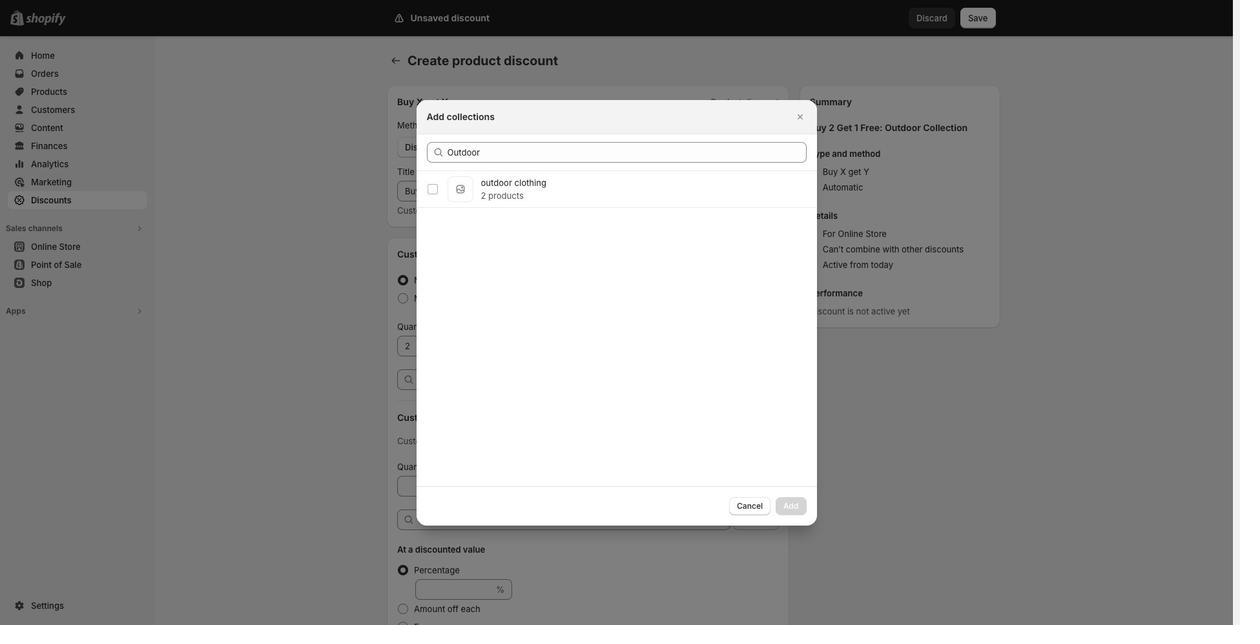 Task type: vqa. For each thing, say whether or not it's contained in the screenshot.
Shopify IMAGE
yes



Task type: locate. For each thing, give the bounding box(es) containing it.
dialog
[[0, 100, 1234, 526]]



Task type: describe. For each thing, give the bounding box(es) containing it.
shopify image
[[26, 13, 66, 26]]

Search collections text field
[[447, 142, 807, 163]]



